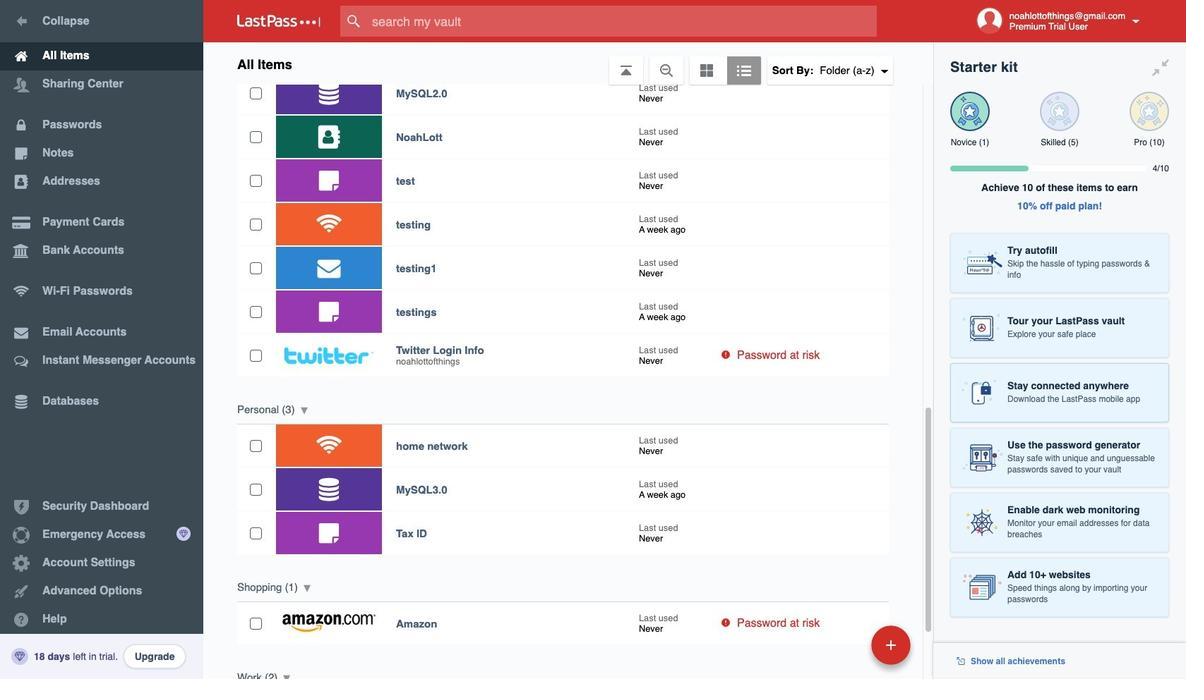 Task type: locate. For each thing, give the bounding box(es) containing it.
search my vault text field
[[340, 6, 905, 37]]

new item element
[[774, 626, 916, 666]]

new item navigation
[[774, 622, 919, 680]]



Task type: describe. For each thing, give the bounding box(es) containing it.
lastpass image
[[237, 15, 321, 28]]

Search search field
[[340, 6, 905, 37]]

vault options navigation
[[203, 42, 933, 85]]

main navigation navigation
[[0, 0, 203, 680]]



Task type: vqa. For each thing, say whether or not it's contained in the screenshot.
LastPass Image
yes



